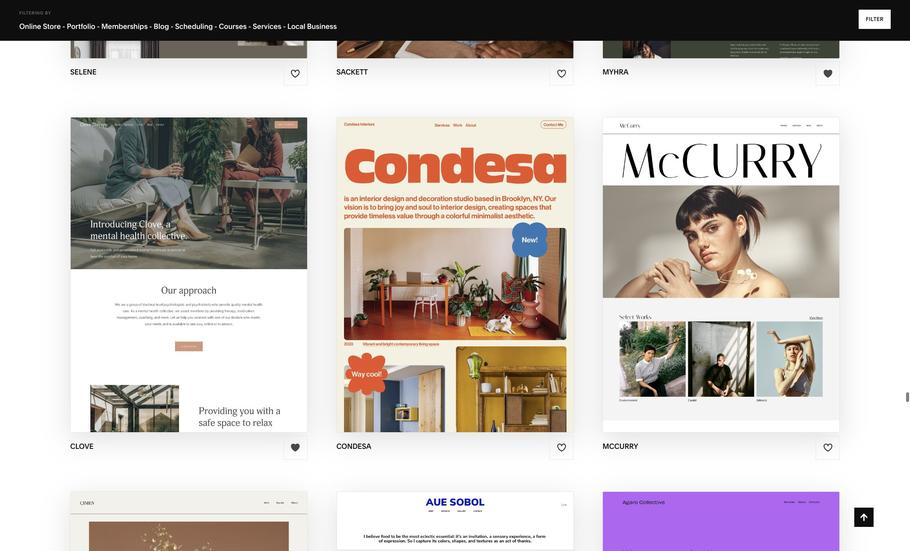Task type: describe. For each thing, give the bounding box(es) containing it.
3 - from the left
[[149, 22, 152, 31]]

start with mccurry button
[[668, 251, 774, 275]]

condesa image
[[337, 118, 573, 433]]

sackett image
[[337, 0, 573, 59]]

2 vertical spatial mccurry
[[603, 442, 638, 451]]

business
[[307, 22, 337, 31]]

4 - from the left
[[171, 22, 173, 31]]

selene image
[[71, 0, 307, 59]]

back to top image
[[859, 513, 869, 523]]

çimen image
[[71, 492, 307, 552]]

online store - portfolio - memberships - blog - scheduling - courses - services - local business
[[19, 22, 337, 31]]

2 vertical spatial condesa
[[336, 442, 371, 451]]

sackett
[[336, 68, 368, 77]]

preview clove
[[154, 275, 224, 285]]

1 vertical spatial condesa
[[454, 275, 497, 285]]

store
[[43, 22, 61, 31]]

preview mccurry
[[679, 275, 763, 285]]

with for clove
[[172, 258, 194, 268]]

start for preview condesa
[[402, 258, 429, 268]]

by
[[45, 11, 51, 15]]

5 - from the left
[[215, 22, 217, 31]]

mccurry inside 'preview mccurry' 'link'
[[720, 275, 763, 285]]

filter button
[[859, 10, 891, 29]]

preview for preview condesa
[[413, 275, 452, 285]]

aue sobol image
[[337, 492, 573, 552]]

myhra
[[603, 68, 629, 77]]

remove myhra from your favorites list image
[[823, 69, 833, 78]]

preview condesa
[[413, 275, 497, 285]]

online
[[19, 22, 41, 31]]

add condesa to your favorites list image
[[557, 443, 566, 453]]

clove inside 'link'
[[195, 275, 224, 285]]

preview for preview clove
[[154, 275, 192, 285]]

mccurry image
[[603, 118, 840, 433]]

2 - from the left
[[97, 22, 100, 31]]

7 - from the left
[[283, 22, 286, 31]]

with for condesa
[[431, 258, 453, 268]]

add selene to your favorites list image
[[291, 69, 300, 78]]

start with clove button
[[143, 251, 234, 275]]

memberships
[[101, 22, 148, 31]]

scheduling
[[175, 22, 213, 31]]



Task type: locate. For each thing, give the bounding box(es) containing it.
preview clove link
[[154, 268, 224, 293]]

condesa inside button
[[455, 258, 498, 268]]

1 vertical spatial clove
[[195, 275, 224, 285]]

filtering by
[[19, 11, 51, 15]]

- right store
[[62, 22, 65, 31]]

with up preview mccurry
[[697, 258, 719, 268]]

with inside start with mccurry button
[[697, 258, 719, 268]]

mccurry inside start with mccurry button
[[721, 258, 765, 268]]

clove inside button
[[196, 258, 225, 268]]

filter
[[866, 16, 884, 22]]

0 vertical spatial mccurry
[[721, 258, 765, 268]]

1 with from the left
[[172, 258, 194, 268]]

start with mccurry
[[668, 258, 765, 268]]

2 start from the left
[[402, 258, 429, 268]]

start for preview mccurry
[[668, 258, 695, 268]]

- left the blog
[[149, 22, 152, 31]]

- right "portfolio"
[[97, 22, 100, 31]]

0 horizontal spatial preview
[[154, 275, 192, 285]]

start up preview condesa
[[402, 258, 429, 268]]

0 horizontal spatial start
[[143, 258, 170, 268]]

preview down start with mccurry
[[679, 275, 718, 285]]

start with condesa
[[402, 258, 498, 268]]

1 vertical spatial mccurry
[[720, 275, 763, 285]]

2 vertical spatial clove
[[70, 442, 94, 451]]

with for mccurry
[[697, 258, 719, 268]]

0 vertical spatial clove
[[196, 258, 225, 268]]

start with condesa button
[[402, 251, 508, 275]]

3 with from the left
[[697, 258, 719, 268]]

1 horizontal spatial preview
[[413, 275, 452, 285]]

remove clove from your favorites list image
[[291, 443, 300, 453]]

blog
[[154, 22, 169, 31]]

2 with from the left
[[431, 258, 453, 268]]

1 preview from the left
[[154, 275, 192, 285]]

filtering
[[19, 11, 44, 15]]

preview inside 'link'
[[679, 275, 718, 285]]

1 horizontal spatial with
[[431, 258, 453, 268]]

preview
[[154, 275, 192, 285], [413, 275, 452, 285], [679, 275, 718, 285]]

- right the blog
[[171, 22, 173, 31]]

1 start from the left
[[143, 258, 170, 268]]

agaro image
[[603, 492, 840, 552]]

start up the preview clove
[[143, 258, 170, 268]]

2 horizontal spatial preview
[[679, 275, 718, 285]]

-
[[62, 22, 65, 31], [97, 22, 100, 31], [149, 22, 152, 31], [171, 22, 173, 31], [215, 22, 217, 31], [248, 22, 251, 31], [283, 22, 286, 31]]

condesa
[[455, 258, 498, 268], [454, 275, 497, 285], [336, 442, 371, 451]]

start
[[143, 258, 170, 268], [402, 258, 429, 268], [668, 258, 695, 268]]

2 horizontal spatial with
[[697, 258, 719, 268]]

services
[[253, 22, 281, 31]]

1 - from the left
[[62, 22, 65, 31]]

clove
[[196, 258, 225, 268], [195, 275, 224, 285], [70, 442, 94, 451]]

preview inside 'link'
[[154, 275, 192, 285]]

selene
[[70, 68, 96, 77]]

add sackett to your favorites list image
[[557, 69, 566, 78]]

start for preview clove
[[143, 258, 170, 268]]

preview mccurry link
[[679, 268, 763, 293]]

with inside start with clove button
[[172, 258, 194, 268]]

1 horizontal spatial start
[[402, 258, 429, 268]]

preview for preview mccurry
[[679, 275, 718, 285]]

start inside button
[[668, 258, 695, 268]]

3 start from the left
[[668, 258, 695, 268]]

with up preview condesa
[[431, 258, 453, 268]]

preview down start with condesa
[[413, 275, 452, 285]]

preview down start with clove
[[154, 275, 192, 285]]

with inside start with condesa button
[[431, 258, 453, 268]]

portfolio
[[67, 22, 95, 31]]

6 - from the left
[[248, 22, 251, 31]]

3 preview from the left
[[679, 275, 718, 285]]

2 preview from the left
[[413, 275, 452, 285]]

clove image
[[71, 118, 307, 433]]

start up preview mccurry
[[668, 258, 695, 268]]

with
[[172, 258, 194, 268], [431, 258, 453, 268], [697, 258, 719, 268]]

0 horizontal spatial with
[[172, 258, 194, 268]]

add mccurry to your favorites list image
[[823, 443, 833, 453]]

0 vertical spatial condesa
[[455, 258, 498, 268]]

local
[[287, 22, 305, 31]]

with up the preview clove
[[172, 258, 194, 268]]

start with clove
[[143, 258, 225, 268]]

preview condesa link
[[413, 268, 497, 293]]

courses
[[219, 22, 247, 31]]

- left courses
[[215, 22, 217, 31]]

- right courses
[[248, 22, 251, 31]]

2 horizontal spatial start
[[668, 258, 695, 268]]

myhra image
[[603, 0, 840, 59]]

mccurry
[[721, 258, 765, 268], [720, 275, 763, 285], [603, 442, 638, 451]]

- left local
[[283, 22, 286, 31]]



Task type: vqa. For each thing, say whether or not it's contained in the screenshot.
Add Mccurry To Your Favorites List image on the right bottom
yes



